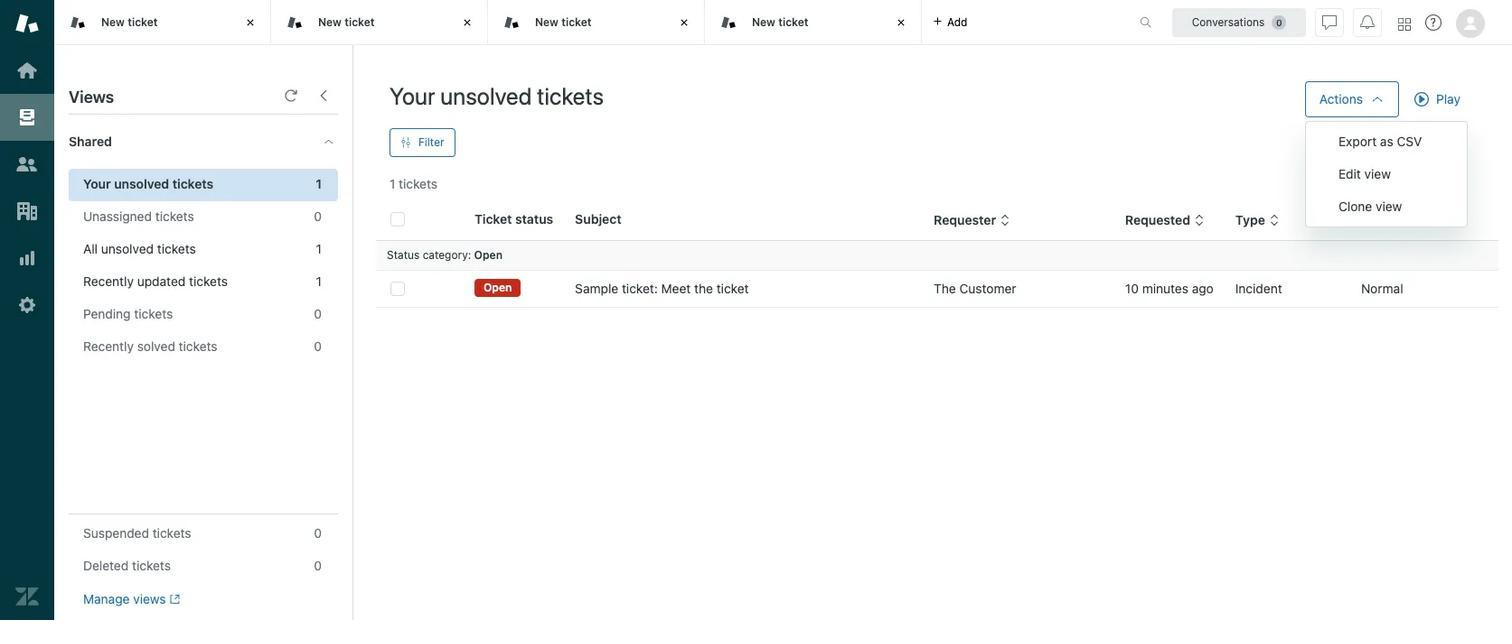 Task type: describe. For each thing, give the bounding box(es) containing it.
4 new ticket tab from the left
[[705, 0, 922, 45]]

filter button
[[390, 128, 455, 157]]

customers image
[[15, 153, 39, 176]]

0 for suspended tickets
[[314, 526, 322, 541]]

0 for deleted tickets
[[314, 559, 322, 574]]

0 vertical spatial open
[[474, 249, 503, 262]]

play button
[[1399, 81, 1476, 118]]

recently for recently updated tickets
[[83, 274, 134, 289]]

tickets down filter button
[[399, 176, 437, 192]]

tickets down recently updated tickets
[[134, 306, 173, 322]]

type button
[[1235, 213, 1280, 229]]

ticket
[[475, 212, 512, 227]]

customer
[[960, 281, 1016, 296]]

shared heading
[[54, 115, 353, 169]]

play
[[1436, 91, 1461, 107]]

1 vertical spatial unsolved
[[114, 176, 169, 192]]

requested button
[[1125, 213, 1205, 229]]

meet
[[661, 281, 691, 296]]

ticket:
[[622, 281, 658, 296]]

subject
[[575, 212, 622, 227]]

pending
[[83, 306, 131, 322]]

unassigned tickets
[[83, 209, 194, 224]]

tickets right solved
[[179, 339, 217, 354]]

zendesk support image
[[15, 12, 39, 35]]

minutes
[[1142, 281, 1189, 296]]

new for 1st new ticket tab from the right
[[752, 15, 775, 29]]

add button
[[922, 0, 978, 44]]

clone view
[[1339, 199, 1402, 214]]

tickets down 'tabs' tab list
[[537, 82, 604, 109]]

zendesk image
[[15, 586, 39, 609]]

3 new ticket from the left
[[535, 15, 592, 29]]

close image for 3rd new ticket tab from left
[[675, 14, 693, 32]]

updated
[[137, 274, 186, 289]]

unassigned
[[83, 209, 152, 224]]

sample
[[575, 281, 618, 296]]

status category: open
[[387, 249, 503, 262]]

manage views
[[83, 592, 166, 607]]

actions menu
[[1305, 121, 1468, 228]]

actions button
[[1305, 81, 1399, 118]]

tickets up deleted tickets
[[153, 526, 191, 541]]

type
[[1235, 213, 1265, 228]]

view for edit view
[[1365, 166, 1391, 182]]

recently for recently solved tickets
[[83, 339, 134, 354]]

suspended
[[83, 526, 149, 541]]

10 minutes ago
[[1125, 281, 1214, 296]]

0 for recently solved tickets
[[314, 339, 322, 354]]

shared button
[[54, 115, 304, 169]]

recently updated tickets
[[83, 274, 228, 289]]

all
[[83, 241, 98, 257]]

solved
[[137, 339, 175, 354]]

0 horizontal spatial your unsolved tickets
[[83, 176, 214, 192]]

close image
[[241, 14, 259, 32]]

1 vertical spatial your
[[83, 176, 111, 192]]

reporting image
[[15, 247, 39, 270]]

recently solved tickets
[[83, 339, 217, 354]]

edit
[[1339, 166, 1361, 182]]

views image
[[15, 106, 39, 129]]

requested
[[1125, 213, 1191, 228]]

conversations button
[[1172, 8, 1306, 37]]

3 new ticket tab from the left
[[488, 0, 705, 45]]

manage
[[83, 592, 130, 607]]

actions
[[1319, 91, 1363, 107]]

notifications image
[[1360, 15, 1375, 29]]

1 for recently updated tickets
[[316, 274, 322, 289]]

export as csv
[[1339, 134, 1422, 149]]

sample ticket: meet the ticket link
[[575, 280, 749, 298]]

tickets right updated
[[189, 274, 228, 289]]



Task type: vqa. For each thing, say whether or not it's contained in the screenshot.
Requested button
yes



Task type: locate. For each thing, give the bounding box(es) containing it.
new for 2nd new ticket tab from the left
[[318, 15, 342, 29]]

0 for pending tickets
[[314, 306, 322, 322]]

new ticket tab
[[54, 0, 271, 45], [271, 0, 488, 45], [488, 0, 705, 45], [705, 0, 922, 45]]

organizations image
[[15, 200, 39, 223]]

your unsolved tickets up filter
[[390, 82, 604, 109]]

new
[[101, 15, 125, 29], [318, 15, 342, 29], [535, 15, 559, 29], [752, 15, 775, 29]]

your up unassigned
[[83, 176, 111, 192]]

2 new ticket from the left
[[318, 15, 375, 29]]

tickets
[[537, 82, 604, 109], [172, 176, 214, 192], [399, 176, 437, 192], [155, 209, 194, 224], [157, 241, 196, 257], [189, 274, 228, 289], [134, 306, 173, 322], [179, 339, 217, 354], [153, 526, 191, 541], [132, 559, 171, 574]]

your
[[390, 82, 435, 109], [83, 176, 111, 192]]

category:
[[423, 249, 471, 262]]

tickets up updated
[[157, 241, 196, 257]]

10
[[1125, 281, 1139, 296]]

(opens in a new tab) image
[[166, 595, 180, 606]]

sample ticket: meet the ticket
[[575, 281, 749, 296]]

recently up the pending
[[83, 274, 134, 289]]

admin image
[[15, 294, 39, 317]]

0 vertical spatial recently
[[83, 274, 134, 289]]

2 horizontal spatial close image
[[892, 14, 910, 32]]

1 new ticket tab from the left
[[54, 0, 271, 45]]

4 0 from the top
[[314, 526, 322, 541]]

0 for unassigned tickets
[[314, 209, 322, 224]]

view for clone view
[[1376, 199, 1402, 214]]

suspended tickets
[[83, 526, 191, 541]]

row
[[376, 271, 1499, 308]]

clone
[[1339, 199, 1372, 214]]

5 0 from the top
[[314, 559, 322, 574]]

deleted
[[83, 559, 129, 574]]

close image
[[458, 14, 476, 32], [675, 14, 693, 32], [892, 14, 910, 32]]

filter
[[418, 136, 444, 149]]

open down status category: open
[[484, 281, 512, 295]]

collapse views pane image
[[316, 89, 331, 103]]

1 vertical spatial open
[[484, 281, 512, 295]]

tickets up all unsolved tickets on the top
[[155, 209, 194, 224]]

1 horizontal spatial close image
[[675, 14, 693, 32]]

1 vertical spatial recently
[[83, 339, 134, 354]]

tickets up views
[[132, 559, 171, 574]]

4 new from the left
[[752, 15, 775, 29]]

1 for your unsolved tickets
[[316, 176, 322, 192]]

3 0 from the top
[[314, 339, 322, 354]]

0 horizontal spatial your
[[83, 176, 111, 192]]

1 new from the left
[[101, 15, 125, 29]]

0
[[314, 209, 322, 224], [314, 306, 322, 322], [314, 339, 322, 354], [314, 526, 322, 541], [314, 559, 322, 574]]

1 for all unsolved tickets
[[316, 241, 322, 257]]

tickets down 'shared' heading
[[172, 176, 214, 192]]

manage views link
[[83, 592, 180, 608]]

zendesk products image
[[1398, 18, 1411, 30]]

1 tickets
[[390, 176, 437, 192]]

main element
[[0, 0, 54, 621]]

views
[[133, 592, 166, 607]]

the
[[694, 281, 713, 296]]

unsolved up filter
[[440, 82, 532, 109]]

conversations
[[1192, 15, 1265, 28]]

row containing sample ticket: meet the ticket
[[376, 271, 1499, 308]]

0 vertical spatial view
[[1365, 166, 1391, 182]]

as
[[1380, 134, 1394, 149]]

button displays agent's chat status as invisible. image
[[1322, 15, 1337, 29]]

pending tickets
[[83, 306, 173, 322]]

get help image
[[1425, 14, 1442, 31]]

the
[[934, 281, 956, 296]]

open
[[474, 249, 503, 262], [484, 281, 512, 295]]

your up filter button
[[390, 82, 435, 109]]

status
[[515, 212, 553, 227]]

open down ticket
[[474, 249, 503, 262]]

all unsolved tickets
[[83, 241, 196, 257]]

ago
[[1192, 281, 1214, 296]]

0 vertical spatial unsolved
[[440, 82, 532, 109]]

0 vertical spatial your unsolved tickets
[[390, 82, 604, 109]]

1 vertical spatial view
[[1376, 199, 1402, 214]]

unsolved up unassigned tickets
[[114, 176, 169, 192]]

csv
[[1397, 134, 1422, 149]]

add
[[947, 15, 968, 28]]

1 0 from the top
[[314, 209, 322, 224]]

recently
[[83, 274, 134, 289], [83, 339, 134, 354]]

views
[[69, 88, 114, 107]]

4 new ticket from the left
[[752, 15, 809, 29]]

normal
[[1361, 281, 1403, 296]]

2 new from the left
[[318, 15, 342, 29]]

your unsolved tickets up unassigned tickets
[[83, 176, 214, 192]]

2 recently from the top
[[83, 339, 134, 354]]

2 close image from the left
[[675, 14, 693, 32]]

0 vertical spatial your
[[390, 82, 435, 109]]

requester
[[934, 213, 996, 228]]

incident
[[1235, 281, 1282, 296]]

1
[[316, 176, 322, 192], [390, 176, 395, 192], [316, 241, 322, 257], [316, 274, 322, 289]]

edit view
[[1339, 166, 1391, 182]]

new for 3rd new ticket tab from left
[[535, 15, 559, 29]]

close image for 1st new ticket tab from the right
[[892, 14, 910, 32]]

your unsolved tickets
[[390, 82, 604, 109], [83, 176, 214, 192]]

2 new ticket tab from the left
[[271, 0, 488, 45]]

unsolved
[[440, 82, 532, 109], [114, 176, 169, 192], [101, 241, 154, 257]]

refresh views pane image
[[284, 89, 298, 103]]

priority
[[1361, 213, 1406, 228]]

shared
[[69, 134, 112, 149]]

1 vertical spatial your unsolved tickets
[[83, 176, 214, 192]]

view right clone at the right top
[[1376, 199, 1402, 214]]

2 vertical spatial unsolved
[[101, 241, 154, 257]]

deleted tickets
[[83, 559, 171, 574]]

view
[[1365, 166, 1391, 182], [1376, 199, 1402, 214]]

recently down the pending
[[83, 339, 134, 354]]

new ticket
[[101, 15, 158, 29], [318, 15, 375, 29], [535, 15, 592, 29], [752, 15, 809, 29]]

status
[[387, 249, 420, 262]]

get started image
[[15, 59, 39, 82]]

export
[[1339, 134, 1377, 149]]

the customer
[[934, 281, 1016, 296]]

1 close image from the left
[[458, 14, 476, 32]]

requester button
[[934, 213, 1011, 229]]

unsolved down unassigned
[[101, 241, 154, 257]]

1 new ticket from the left
[[101, 15, 158, 29]]

view right edit
[[1365, 166, 1391, 182]]

2 0 from the top
[[314, 306, 322, 322]]

close image for 2nd new ticket tab from the left
[[458, 14, 476, 32]]

3 close image from the left
[[892, 14, 910, 32]]

new for fourth new ticket tab from the right
[[101, 15, 125, 29]]

1 horizontal spatial your unsolved tickets
[[390, 82, 604, 109]]

3 new from the left
[[535, 15, 559, 29]]

ticket
[[128, 15, 158, 29], [345, 15, 375, 29], [561, 15, 592, 29], [778, 15, 809, 29], [717, 281, 749, 296]]

1 horizontal spatial your
[[390, 82, 435, 109]]

1 recently from the top
[[83, 274, 134, 289]]

tabs tab list
[[54, 0, 1121, 45]]

0 horizontal spatial close image
[[458, 14, 476, 32]]

ticket status
[[475, 212, 553, 227]]

priority button
[[1361, 213, 1420, 229]]



